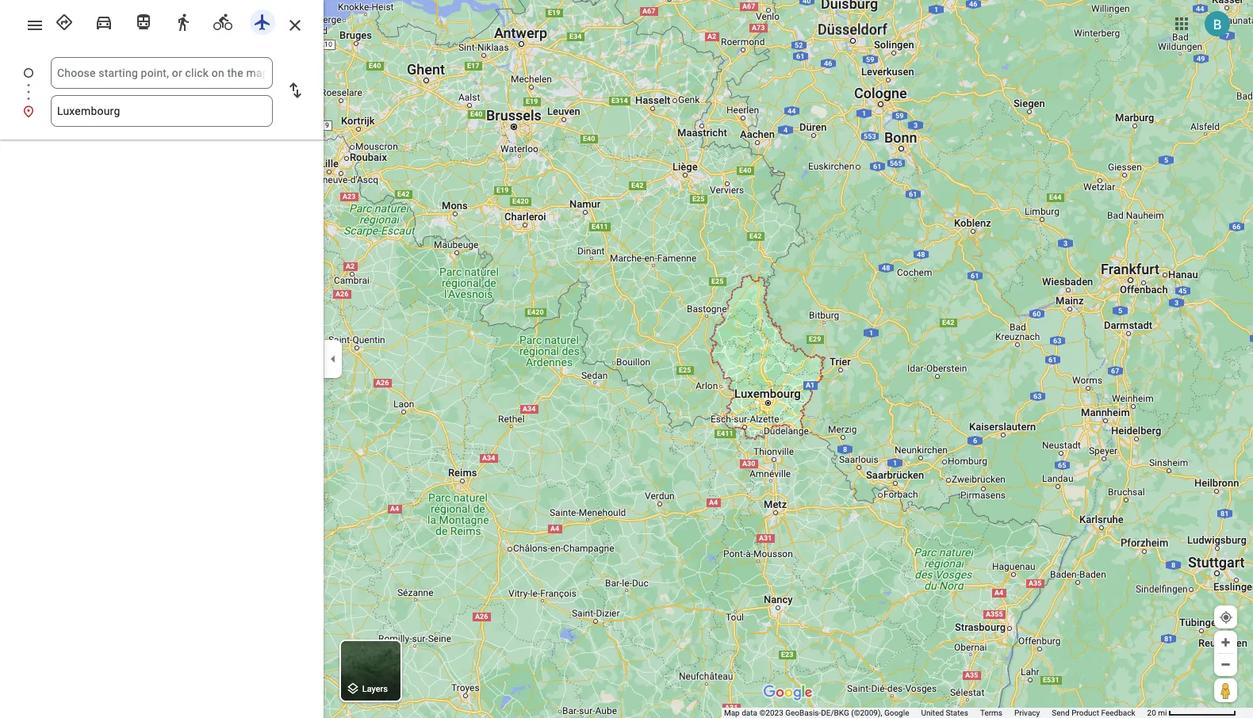 Task type: describe. For each thing, give the bounding box(es) containing it.
none radio transit
[[127, 6, 160, 35]]

best travel modes image
[[55, 13, 74, 32]]

send product feedback button
[[1052, 708, 1135, 719]]

1 list item from the top
[[0, 57, 324, 108]]

zoom out image
[[1220, 659, 1232, 671]]

Destination Luxembourg field
[[57, 102, 266, 121]]

google maps element
[[0, 0, 1253, 719]]

20
[[1147, 709, 1156, 718]]

list inside google maps element
[[0, 57, 324, 127]]

layers
[[362, 685, 388, 695]]

none radio flights
[[246, 6, 279, 35]]

none radio driving
[[87, 6, 121, 35]]

feedback
[[1101, 709, 1135, 718]]

20 mi button
[[1147, 709, 1236, 718]]

collapse side panel image
[[324, 351, 342, 368]]

google
[[884, 709, 909, 718]]

map
[[724, 709, 740, 718]]

privacy button
[[1014, 708, 1040, 719]]

terms
[[980, 709, 1002, 718]]

walking image
[[174, 13, 193, 32]]

20 mi
[[1147, 709, 1167, 718]]

footer inside google maps element
[[724, 708, 1147, 719]]

mi
[[1158, 709, 1167, 718]]

Choose starting point, or click on the map... field
[[57, 63, 266, 82]]



Task type: locate. For each thing, give the bounding box(es) containing it.
1 none radio from the left
[[206, 6, 240, 35]]

none field choose starting point, or click on the map...
[[57, 57, 266, 89]]

1 vertical spatial none field
[[57, 95, 266, 127]]

close directions image
[[286, 16, 305, 35]]

0 vertical spatial none field
[[57, 57, 266, 89]]

footer containing map data ©2023 geobasis-de/bkg (©2009), google
[[724, 708, 1147, 719]]

states
[[946, 709, 968, 718]]

transit image
[[134, 13, 153, 32]]

(©2009),
[[851, 709, 882, 718]]

none field up destination luxembourg field
[[57, 57, 266, 89]]

show street view coverage image
[[1214, 679, 1237, 703]]

united states button
[[921, 708, 968, 719]]

none radio left close directions icon
[[246, 6, 279, 35]]

driving image
[[94, 13, 113, 32]]

list item down transit icon
[[0, 57, 324, 108]]

none radio walking
[[167, 6, 200, 35]]

1 none radio from the left
[[48, 6, 81, 35]]

none radio left flights option
[[206, 6, 240, 35]]

none radio right best travel modes radio
[[87, 6, 121, 35]]

none radio best travel modes
[[48, 6, 81, 35]]

send product feedback
[[1052, 709, 1135, 718]]

list
[[0, 57, 324, 127]]

united states
[[921, 709, 968, 718]]

cycling image
[[213, 13, 232, 32]]

privacy
[[1014, 709, 1040, 718]]

None radio
[[48, 6, 81, 35], [87, 6, 121, 35], [127, 6, 160, 35], [167, 6, 200, 35]]

map data ©2023 geobasis-de/bkg (©2009), google
[[724, 709, 909, 718]]

3 none radio from the left
[[127, 6, 160, 35]]

de/bkg
[[821, 709, 849, 718]]

1 none field from the top
[[57, 57, 266, 89]]

terms button
[[980, 708, 1002, 719]]

united
[[921, 709, 944, 718]]

send
[[1052, 709, 1070, 718]]

google account: brad klo  
(klobrad84@gmail.com) image
[[1205, 11, 1230, 36]]

product
[[1072, 709, 1099, 718]]

none radio right transit radio
[[167, 6, 200, 35]]

none radio left driving radio
[[48, 6, 81, 35]]

2 none field from the top
[[57, 95, 266, 127]]

4 none radio from the left
[[167, 6, 200, 35]]

list item
[[0, 57, 324, 108], [0, 95, 324, 127]]

show your location image
[[1219, 611, 1233, 625]]

none radio cycling
[[206, 6, 240, 35]]

1 horizontal spatial none radio
[[246, 6, 279, 35]]

None radio
[[206, 6, 240, 35], [246, 6, 279, 35]]

data
[[742, 709, 757, 718]]

2 none radio from the left
[[87, 6, 121, 35]]

2 none radio from the left
[[246, 6, 279, 35]]

none field destination luxembourg
[[57, 95, 266, 127]]

list item down choose starting point, or click on the map... field
[[0, 95, 324, 127]]

flights image
[[253, 13, 272, 32]]

©2023
[[759, 709, 783, 718]]

reverse starting point and destination image
[[286, 81, 305, 100]]

0 horizontal spatial none radio
[[206, 6, 240, 35]]

none radio right driving radio
[[127, 6, 160, 35]]

None field
[[57, 57, 266, 89], [57, 95, 266, 127]]

footer
[[724, 708, 1147, 719]]

none field down choose starting point, or click on the map... field
[[57, 95, 266, 127]]

zoom in image
[[1220, 637, 1232, 649]]

2 list item from the top
[[0, 95, 324, 127]]

geobasis-
[[785, 709, 821, 718]]



Task type: vqa. For each thing, say whether or not it's contained in the screenshot.
$38 inside $38 Round trip
no



